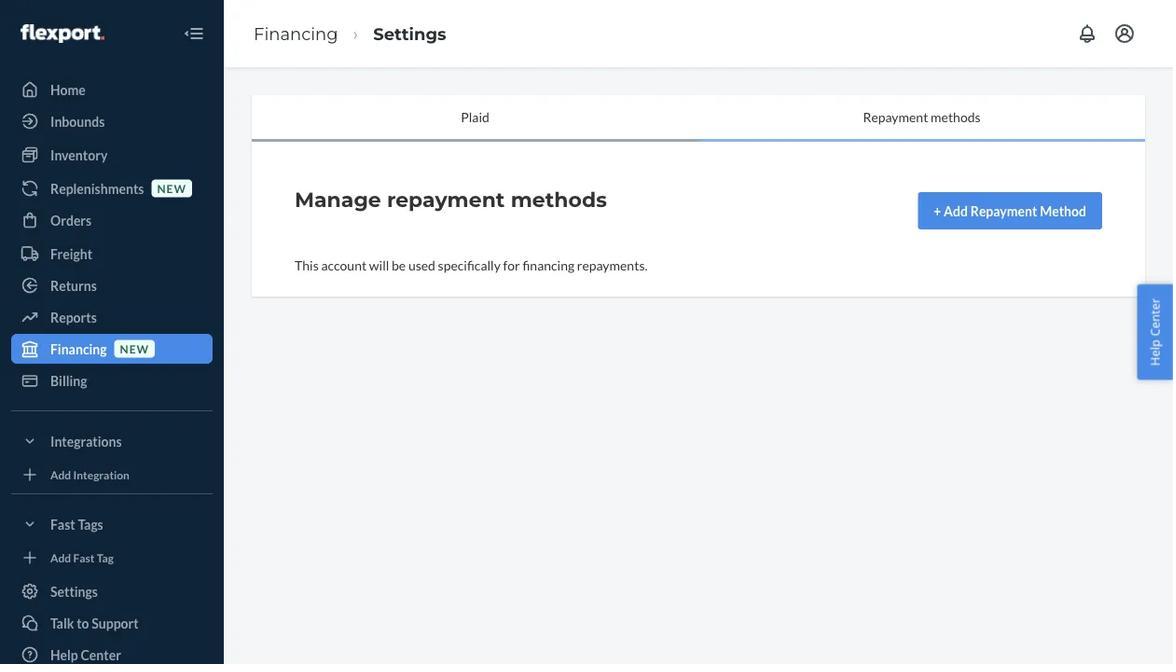 Task type: describe. For each thing, give the bounding box(es) containing it.
talk to support
[[50, 615, 139, 631]]

used
[[409, 257, 436, 273]]

talk
[[50, 615, 74, 631]]

+ add repayment method button
[[918, 192, 1103, 230]]

breadcrumbs navigation
[[239, 6, 461, 61]]

freight link
[[11, 239, 213, 269]]

1 vertical spatial help center
[[50, 647, 121, 663]]

orders link
[[11, 205, 213, 235]]

financing link
[[254, 23, 338, 44]]

0 horizontal spatial financing
[[50, 341, 107, 357]]

tags
[[78, 516, 103, 532]]

new for replenishments
[[157, 181, 187, 195]]

account
[[321, 257, 367, 273]]

this account will be used specifically for financing repayments.
[[295, 257, 648, 273]]

manage
[[295, 187, 381, 212]]

add integration link
[[11, 464, 213, 486]]

inventory link
[[11, 140, 213, 170]]

help inside button
[[1147, 340, 1164, 366]]

repayment inside "manage repayment methods + add repayment method"
[[971, 203, 1038, 219]]

1 vertical spatial settings link
[[11, 577, 213, 606]]

tag
[[97, 551, 114, 564]]

repayment methods
[[863, 109, 981, 125]]

open notifications image
[[1077, 22, 1099, 45]]

new for financing
[[120, 342, 149, 355]]

returns
[[50, 278, 97, 293]]

freight
[[50, 246, 92, 262]]

add inside "manage repayment methods + add repayment method"
[[944, 203, 968, 219]]

integration
[[73, 468, 130, 481]]

orders
[[50, 212, 92, 228]]

repayments.
[[577, 257, 648, 273]]

plaid
[[461, 109, 490, 125]]

inventory
[[50, 147, 108, 163]]

specifically
[[438, 257, 501, 273]]

add integration
[[50, 468, 130, 481]]

manage repayment methods + add repayment method
[[295, 187, 1087, 219]]

billing link
[[11, 366, 213, 396]]

home
[[50, 82, 86, 97]]

+
[[934, 203, 942, 219]]

integrations button
[[11, 426, 213, 456]]

repayment
[[387, 187, 505, 212]]

add for add integration
[[50, 468, 71, 481]]

0 horizontal spatial help
[[50, 647, 78, 663]]

integrations
[[50, 433, 122, 449]]

settings link inside the breadcrumbs navigation
[[373, 23, 447, 44]]

help center link
[[11, 640, 213, 664]]



Task type: vqa. For each thing, say whether or not it's contained in the screenshot.
methods
yes



Task type: locate. For each thing, give the bounding box(es) containing it.
fast tags
[[50, 516, 103, 532]]

1 horizontal spatial settings link
[[373, 23, 447, 44]]

methods
[[931, 109, 981, 125], [511, 187, 607, 212]]

1 horizontal spatial help
[[1147, 340, 1164, 366]]

fast inside dropdown button
[[50, 516, 75, 532]]

0 vertical spatial add
[[944, 203, 968, 219]]

replenishments
[[50, 181, 144, 196]]

0 horizontal spatial center
[[81, 647, 121, 663]]

help center inside button
[[1147, 298, 1164, 366]]

center inside button
[[1147, 298, 1164, 336]]

0 vertical spatial help
[[1147, 340, 1164, 366]]

add inside add integration link
[[50, 468, 71, 481]]

0 horizontal spatial repayment
[[863, 109, 929, 125]]

method
[[1040, 203, 1087, 219]]

0 horizontal spatial settings link
[[11, 577, 213, 606]]

help center
[[1147, 298, 1164, 366], [50, 647, 121, 663]]

0 vertical spatial settings link
[[373, 23, 447, 44]]

inbounds link
[[11, 106, 213, 136]]

new
[[157, 181, 187, 195], [120, 342, 149, 355]]

0 vertical spatial help center
[[1147, 298, 1164, 366]]

help center button
[[1138, 284, 1174, 380]]

financing
[[523, 257, 575, 273]]

new up orders link
[[157, 181, 187, 195]]

0 vertical spatial new
[[157, 181, 187, 195]]

1 vertical spatial new
[[120, 342, 149, 355]]

0 horizontal spatial settings
[[50, 584, 98, 599]]

2 vertical spatial add
[[50, 551, 71, 564]]

settings inside 'link'
[[50, 584, 98, 599]]

0 vertical spatial repayment
[[863, 109, 929, 125]]

add down fast tags
[[50, 551, 71, 564]]

add fast tag link
[[11, 547, 213, 569]]

1 vertical spatial methods
[[511, 187, 607, 212]]

1 horizontal spatial repayment
[[971, 203, 1038, 219]]

add
[[944, 203, 968, 219], [50, 468, 71, 481], [50, 551, 71, 564]]

1 vertical spatial financing
[[50, 341, 107, 357]]

add inside add fast tag link
[[50, 551, 71, 564]]

inbounds
[[50, 113, 105, 129]]

billing
[[50, 373, 87, 389]]

1 horizontal spatial center
[[1147, 298, 1164, 336]]

for
[[503, 257, 520, 273]]

to
[[77, 615, 89, 631]]

0 horizontal spatial help center
[[50, 647, 121, 663]]

1 horizontal spatial settings
[[373, 23, 447, 44]]

0 vertical spatial settings
[[373, 23, 447, 44]]

methods inside "manage repayment methods + add repayment method"
[[511, 187, 607, 212]]

1 vertical spatial settings
[[50, 584, 98, 599]]

add left "integration"
[[50, 468, 71, 481]]

0 horizontal spatial methods
[[511, 187, 607, 212]]

add right +
[[944, 203, 968, 219]]

1 horizontal spatial financing
[[254, 23, 338, 44]]

reports
[[50, 309, 97, 325]]

repayment
[[863, 109, 929, 125], [971, 203, 1038, 219]]

settings inside the breadcrumbs navigation
[[373, 23, 447, 44]]

1 vertical spatial fast
[[73, 551, 95, 564]]

new down reports link
[[120, 342, 149, 355]]

0 vertical spatial center
[[1147, 298, 1164, 336]]

add fast tag
[[50, 551, 114, 564]]

1 vertical spatial help
[[50, 647, 78, 663]]

will
[[369, 257, 389, 273]]

fast tags button
[[11, 509, 213, 539]]

returns link
[[11, 271, 213, 300]]

1 horizontal spatial new
[[157, 181, 187, 195]]

1 vertical spatial center
[[81, 647, 121, 663]]

open account menu image
[[1114, 22, 1136, 45]]

0 vertical spatial fast
[[50, 516, 75, 532]]

close navigation image
[[183, 22, 205, 45]]

help
[[1147, 340, 1164, 366], [50, 647, 78, 663]]

financing inside the breadcrumbs navigation
[[254, 23, 338, 44]]

fast
[[50, 516, 75, 532], [73, 551, 95, 564]]

flexport logo image
[[21, 24, 104, 43]]

fast left tag at the bottom of the page
[[73, 551, 95, 564]]

0 vertical spatial methods
[[931, 109, 981, 125]]

settings
[[373, 23, 447, 44], [50, 584, 98, 599]]

settings link
[[373, 23, 447, 44], [11, 577, 213, 606]]

reports link
[[11, 302, 213, 332]]

0 horizontal spatial new
[[120, 342, 149, 355]]

1 horizontal spatial help center
[[1147, 298, 1164, 366]]

1 vertical spatial repayment
[[971, 203, 1038, 219]]

0 vertical spatial financing
[[254, 23, 338, 44]]

talk to support button
[[11, 608, 213, 638]]

1 horizontal spatial methods
[[931, 109, 981, 125]]

support
[[92, 615, 139, 631]]

be
[[392, 257, 406, 273]]

fast left 'tags'
[[50, 516, 75, 532]]

this
[[295, 257, 319, 273]]

1 vertical spatial add
[[50, 468, 71, 481]]

home link
[[11, 75, 213, 104]]

center
[[1147, 298, 1164, 336], [81, 647, 121, 663]]

financing
[[254, 23, 338, 44], [50, 341, 107, 357]]

add for add fast tag
[[50, 551, 71, 564]]



